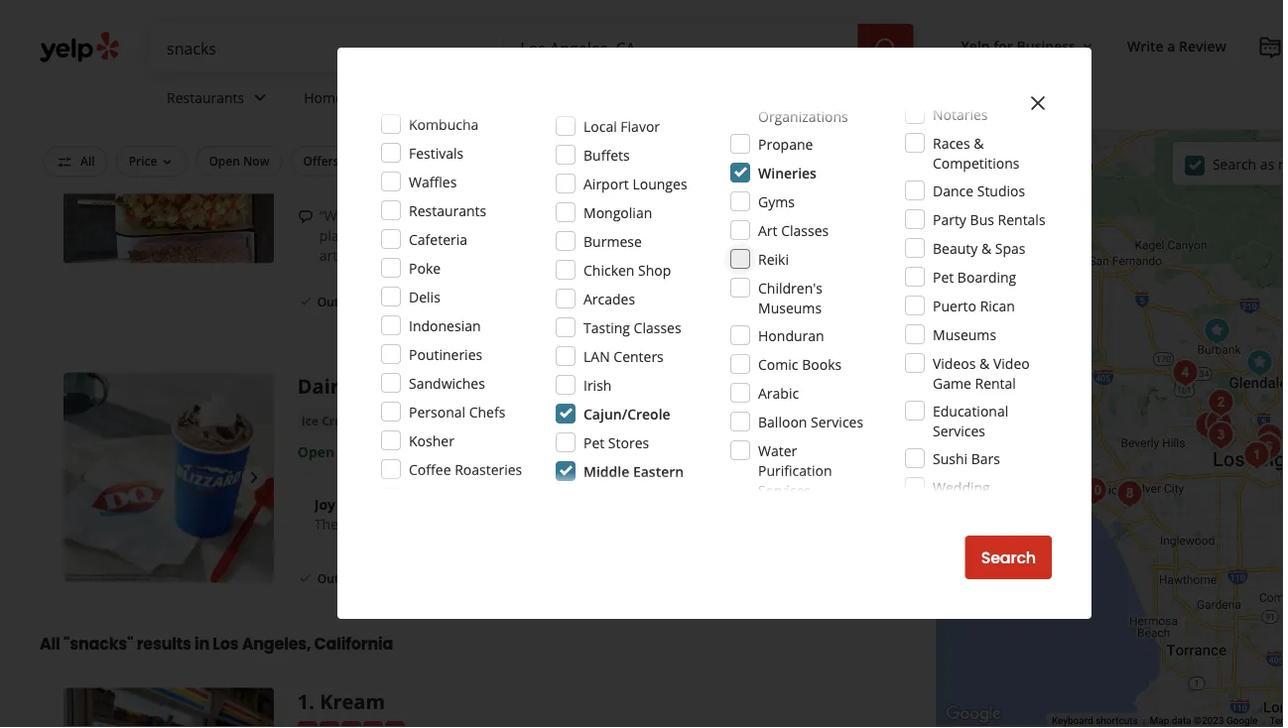 Task type: locate. For each thing, give the bounding box(es) containing it.
are
[[490, 226, 511, 245]]

cup
[[437, 495, 464, 514]]

24 chevron down v2 image
[[248, 86, 272, 110]]

go
[[383, 176, 399, 195]]

1 vertical spatial seating
[[369, 571, 411, 587]]

open for dairy
[[298, 442, 335, 461]]

0 vertical spatial pet
[[933, 268, 955, 286]]

1 vertical spatial dairy queen/orange julius treat ctr image
[[64, 373, 274, 583]]

1 vertical spatial a
[[425, 495, 433, 514]]

0 vertical spatial previous image
[[71, 147, 95, 171]]

2 until from the top
[[339, 442, 368, 461]]

slightly
[[594, 207, 639, 225]]

dogs up outdoor seating button
[[652, 118, 680, 135]]

2 previous image from the top
[[71, 466, 95, 490]]

1 vertical spatial cream
[[322, 413, 361, 429]]

outdoor seating
[[621, 153, 716, 169]]

next image
[[242, 147, 266, 171], [242, 466, 266, 490]]

business categories element
[[151, 71, 1284, 129]]

fi
[[578, 153, 587, 169]]

middle
[[584, 462, 630, 481]]

bars inside search dialog
[[972, 449, 1001, 468]]

until for hotdog
[[339, 148, 368, 167]]

free
[[531, 153, 556, 169]]

all
[[80, 153, 95, 169], [40, 633, 60, 656]]

usually
[[515, 226, 560, 245]]

1 vertical spatial pet
[[584, 433, 605, 452]]

0 horizontal spatial a
[[425, 495, 433, 514]]

frozen up 10:00
[[376, 118, 416, 135]]

1 outdoor seating from the top
[[318, 294, 411, 310]]

search for search
[[982, 547, 1037, 569]]

airport
[[584, 174, 629, 193]]

1 vertical spatial hot
[[395, 515, 419, 534]]

services down educational
[[933, 422, 986, 440]]

0 horizontal spatial classes
[[634, 318, 682, 337]]

1 horizontal spatial of
[[839, 226, 852, 245]]

pm for queen/orange
[[402, 442, 423, 461]]

0 vertical spatial ice cream & frozen yogurt link
[[298, 117, 463, 137]]

0 vertical spatial slideshow element
[[64, 53, 274, 264]]

8:00
[[371, 442, 399, 461]]

16 checkmark v2 image up indonesian
[[427, 294, 443, 309]]

wedding
[[933, 478, 991, 497]]

search dialog
[[0, 0, 1284, 728]]

1 vertical spatial search
[[982, 547, 1037, 569]]

ice cream & frozen yogurt for 2nd ice cream & frozen yogurt "button" from the top
[[302, 413, 459, 429]]

outdoor for 16 checkmark v2 icon under 16 speech v2 image
[[318, 294, 366, 310]]

2 yogurt from the top
[[419, 413, 459, 429]]

ice for 2nd ice cream & frozen yogurt "button" from the bottom
[[302, 118, 319, 135]]

services down purification
[[759, 481, 811, 500]]

outdoor seating down artificial
[[318, 294, 411, 310]]

in inside joy of winter in a cup the oreo® hot cocoa blizzard® treat is back!
[[408, 495, 421, 514]]

& left spas
[[982, 239, 992, 258]]

1 yogurt from the top
[[419, 118, 459, 135]]

slideshow element
[[64, 53, 274, 264], [64, 373, 274, 583]]

open up grab-
[[298, 148, 335, 167]]

balloon services
[[759, 413, 864, 431]]

dairy queen/orange julius treat ctr image
[[1198, 312, 1238, 352], [64, 373, 274, 583]]

artificial
[[320, 246, 371, 265]]

1 horizontal spatial a
[[1168, 36, 1176, 55]]

2 vertical spatial outdoor
[[318, 571, 366, 587]]

treat down lan
[[567, 373, 620, 400]]

juice bars & smoothies link
[[471, 117, 615, 137]]

seating down poke
[[369, 294, 411, 310]]

bars right juice
[[507, 118, 533, 135]]

1 vertical spatial outdoor seating
[[318, 571, 411, 587]]

services for educational services
[[933, 422, 986, 440]]

museums down 'children's'
[[759, 298, 822, 317]]

yogurt up festivals
[[419, 118, 459, 135]]

1 vertical spatial yogurt
[[419, 413, 459, 429]]

previous image
[[71, 147, 95, 171], [71, 466, 95, 490]]

0 vertical spatial museums
[[759, 298, 822, 317]]

services right balloon
[[811, 413, 864, 431]]

1 vertical spatial all
[[40, 633, 60, 656]]

1 vertical spatial museums
[[933, 325, 997, 344]]

in for a
[[408, 495, 421, 514]]

pet up middle
[[584, 433, 605, 452]]

0 vertical spatial classes
[[782, 221, 829, 240]]

is
[[570, 515, 580, 534]]

lounges
[[633, 174, 688, 193]]

0 vertical spatial frozen
[[376, 118, 416, 135]]

info icon image
[[543, 176, 559, 192], [543, 176, 559, 192]]

16 chevron down v2 image
[[1080, 38, 1096, 54]]

0 horizontal spatial treat
[[532, 515, 566, 534]]

16 checkmark v2 image
[[298, 294, 314, 309], [427, 294, 443, 309], [298, 571, 314, 587]]

0 vertical spatial cream
[[322, 118, 361, 135]]

write
[[1128, 36, 1164, 55]]

88 hotdog & juicy image
[[1202, 416, 1242, 456], [1202, 416, 1242, 456]]

2 frozen from the top
[[376, 413, 416, 429]]

hot inside joy of winter in a cup the oreo® hot cocoa blizzard® treat is back!
[[395, 515, 419, 534]]

open up joy
[[298, 442, 335, 461]]

smoothie/juice
[[763, 207, 859, 225]]

map data ©2023 google
[[1150, 716, 1259, 727]]

stores
[[609, 433, 650, 452]]

races
[[933, 134, 971, 152]]

profit
[[933, 77, 969, 96]]

1 vertical spatial ice cream & frozen yogurt button
[[298, 411, 463, 431]]

and
[[660, 226, 685, 245]]

delis
[[409, 287, 441, 306]]

0 vertical spatial ice cream & frozen yogurt button
[[298, 117, 463, 137]]

frozen up 8:00
[[376, 413, 416, 429]]

0 horizontal spatial all
[[40, 633, 60, 656]]

middle eastern
[[584, 462, 684, 481]]

outdoor
[[621, 153, 670, 169], [318, 294, 366, 310], [318, 571, 366, 587]]

services inside water purification services
[[759, 481, 811, 500]]

map region
[[844, 0, 1284, 728]]

1 slideshow element from the top
[[64, 53, 274, 264]]

sunny blue image
[[1075, 472, 1115, 511], [1111, 475, 1150, 514]]

ice cream & frozen yogurt up 10:00
[[302, 118, 459, 135]]

bars for juice
[[507, 118, 533, 135]]

of right made in the right of the page
[[839, 226, 852, 245]]

& up open until 10:00 pm
[[364, 118, 373, 135]]

2 slideshow element from the top
[[64, 373, 274, 583]]

1 seating from the top
[[369, 294, 411, 310]]

1 horizontal spatial pet
[[933, 268, 955, 286]]

coffee
[[409, 460, 451, 479]]

ice down dairy
[[302, 413, 319, 429]]

0 vertical spatial hot
[[627, 118, 648, 135]]

previous image for 88 hotdog & juicy
[[71, 147, 95, 171]]

4.8 star rating image
[[298, 722, 405, 728]]

reservations button
[[410, 146, 510, 176]]

ice cream & frozen yogurt up 8:00
[[302, 413, 459, 429]]

in right winter
[[408, 495, 421, 514]]

2 outdoor seating from the top
[[318, 571, 411, 587]]

1 horizontal spatial all
[[80, 153, 95, 169]]

0 vertical spatial ice cream & frozen yogurt
[[302, 118, 459, 135]]

1 vertical spatial slideshow element
[[64, 373, 274, 583]]

angeles,
[[242, 633, 311, 656]]

2 ice from the top
[[302, 413, 319, 429]]

2 next image from the top
[[242, 466, 266, 490]]

1 horizontal spatial in
[[408, 495, 421, 514]]

None search field
[[151, 24, 918, 71]]

projects image
[[1259, 36, 1283, 60]]

services inside educational services
[[933, 422, 986, 440]]

1 vertical spatial until
[[339, 442, 368, 461]]

museums inside 'children's museums'
[[759, 298, 822, 317]]

outdoor seating down oreo®
[[318, 571, 411, 587]]

restaurants left 24 chevron down v2 icon
[[167, 88, 245, 107]]

videos
[[933, 354, 977, 373]]

1 horizontal spatial dogs
[[749, 153, 778, 169]]

educational
[[933, 402, 1009, 421]]

planning
[[933, 498, 990, 517]]

ice cream & frozen yogurt button up 10:00
[[298, 117, 463, 137]]

levain bakery - larchmont village image
[[1189, 406, 1229, 446]]

1 ice cream & frozen yogurt from the top
[[302, 118, 459, 135]]

1 next image from the top
[[242, 147, 266, 171]]

children's
[[759, 279, 823, 297]]

seating down oreo®
[[369, 571, 411, 587]]

1 vertical spatial pm
[[402, 442, 423, 461]]

1 vertical spatial of
[[339, 495, 353, 514]]

1 horizontal spatial search
[[1213, 155, 1257, 174]]

a inside joy of winter in a cup the oreo® hot cocoa blizzard® treat is back!
[[425, 495, 433, 514]]

results
[[137, 633, 191, 656]]

juicy?!?!
[[466, 207, 520, 225]]

1 ice from the top
[[302, 118, 319, 135]]

restaurants inside "link"
[[167, 88, 245, 107]]

search inside "button"
[[982, 547, 1037, 569]]

restaurants
[[167, 88, 245, 107], [409, 201, 487, 220]]

1 horizontal spatial treat
[[567, 373, 620, 400]]

community service/non- profit
[[933, 37, 1016, 96]]

1 vertical spatial outdoor
[[318, 294, 366, 310]]

classes for tasting classes
[[634, 318, 682, 337]]

classes for art classes
[[782, 221, 829, 240]]

open left now
[[209, 153, 240, 169]]

tasting classes
[[584, 318, 682, 337]]

the
[[421, 226, 442, 245]]

0 vertical spatial dogs
[[652, 118, 680, 135]]

0 vertical spatial of
[[839, 226, 852, 245]]

0 horizontal spatial restaurants
[[167, 88, 245, 107]]

& up rental
[[980, 354, 990, 373]]

2 cream from the top
[[322, 413, 361, 429]]

open for 88
[[298, 148, 335, 167]]

0 vertical spatial search
[[1213, 155, 1257, 174]]

0 horizontal spatial hot
[[395, 515, 419, 534]]

services down 88 hotdog & juicy
[[347, 88, 400, 107]]

previous image for dairy queen/orange julius treat ctr
[[71, 466, 95, 490]]

1 horizontal spatial museums
[[933, 325, 997, 344]]

1 vertical spatial dogs
[[749, 153, 778, 169]]

& up free
[[536, 118, 545, 135]]

bars right sushi
[[972, 449, 1001, 468]]

88 hotdog & juicy image
[[64, 53, 274, 264]]

0 vertical spatial pm
[[410, 148, 431, 167]]

0 horizontal spatial in
[[195, 633, 210, 656]]

1 vertical spatial classes
[[634, 318, 682, 337]]

frozen for 2nd ice cream & frozen yogurt "button" from the bottom
[[376, 118, 416, 135]]

of right joy
[[339, 495, 353, 514]]

of inside joy of winter in a cup the oreo® hot cocoa blizzard® treat is back!
[[339, 495, 353, 514]]

blizzard®
[[466, 515, 529, 534]]

services inside home services link
[[347, 88, 400, 107]]

1 vertical spatial ice cream & frozen yogurt link
[[298, 411, 463, 431]]

1 vertical spatial previous image
[[71, 466, 95, 490]]

arabic
[[759, 384, 800, 403]]

until up grab-and-go
[[339, 148, 368, 167]]

of
[[839, 226, 852, 245], [339, 495, 353, 514]]

yogurt
[[419, 118, 459, 135], [419, 413, 459, 429]]

& left juicy on the left top
[[403, 53, 418, 81]]

chefs
[[469, 403, 506, 422]]

0 vertical spatial outdoor
[[621, 153, 670, 169]]

pet up puerto
[[933, 268, 955, 286]]

pet
[[933, 268, 955, 286], [584, 433, 605, 452]]

katsu sando image
[[1251, 418, 1284, 458]]

until for queen/orange
[[339, 442, 368, 461]]

1 vertical spatial ice cream & frozen yogurt
[[302, 413, 459, 429]]

business
[[1017, 36, 1076, 55]]

1 until from the top
[[339, 148, 368, 167]]

0 vertical spatial a
[[1168, 36, 1176, 55]]

studios
[[978, 181, 1026, 200]]

propane
[[759, 135, 814, 153]]

healthy
[[444, 176, 493, 195]]

hot dogs link
[[623, 117, 684, 137]]

until left 8:00
[[339, 442, 368, 461]]

beauty
[[933, 239, 978, 258]]

spas
[[996, 239, 1026, 258]]

slideshow element for dairy queen/orange julius treat ctr
[[64, 373, 274, 583]]

0 horizontal spatial bars
[[507, 118, 533, 135]]

filters group
[[40, 146, 844, 177]]

in left los
[[195, 633, 210, 656]]

1 horizontal spatial hot
[[627, 118, 648, 135]]

0 vertical spatial next image
[[242, 147, 266, 171]]

1 vertical spatial treat
[[532, 515, 566, 534]]

0 vertical spatial in
[[408, 495, 421, 514]]

1 cream from the top
[[322, 118, 361, 135]]

puerto rican
[[933, 296, 1016, 315]]

& inside button
[[536, 118, 545, 135]]

1 frozen from the top
[[376, 118, 416, 135]]

0 vertical spatial yogurt
[[419, 118, 459, 135]]

ice for 2nd ice cream & frozen yogurt "button" from the top
[[302, 413, 319, 429]]

seating
[[369, 294, 411, 310], [369, 571, 411, 587]]

0 vertical spatial seating
[[369, 294, 411, 310]]

restaurants down 16 healthy dining v2 image
[[409, 201, 487, 220]]

like
[[724, 226, 746, 245]]

0 vertical spatial all
[[80, 153, 95, 169]]

0 vertical spatial dairy queen/orange julius treat ctr image
[[1198, 312, 1238, 352]]

all inside button
[[80, 153, 95, 169]]

drinks
[[446, 226, 486, 245]]

0 vertical spatial bars
[[507, 118, 533, 135]]

kosher
[[409, 431, 455, 450]]

buffets
[[584, 145, 630, 164]]

&
[[403, 53, 418, 81], [364, 118, 373, 135], [536, 118, 545, 135], [974, 134, 985, 152], [982, 239, 992, 258], [980, 354, 990, 373], [364, 413, 373, 429]]

bars inside button
[[507, 118, 533, 135]]

1 vertical spatial ice
[[302, 413, 319, 429]]

eastern
[[633, 462, 684, 481]]

hot
[[627, 118, 648, 135], [395, 515, 419, 534]]

1 ice cream & frozen yogurt button from the top
[[298, 117, 463, 137]]

0 horizontal spatial dairy queen/orange julius treat ctr image
[[64, 373, 274, 583]]

1 vertical spatial in
[[195, 633, 210, 656]]

search
[[1213, 155, 1257, 174], [982, 547, 1037, 569]]

2 ice cream & frozen yogurt button from the top
[[298, 411, 463, 431]]

outdoor down artificial
[[318, 294, 366, 310]]

1 horizontal spatial classes
[[782, 221, 829, 240]]

pet for pet stores
[[584, 433, 605, 452]]

video
[[994, 354, 1030, 373]]

home
[[304, 88, 343, 107]]

hot dogs button
[[623, 117, 684, 137]]

open inside button
[[209, 153, 240, 169]]

0 horizontal spatial dogs
[[652, 118, 680, 135]]

classes up centers
[[634, 318, 682, 337]]

cream
[[322, 118, 361, 135], [322, 413, 361, 429]]

always
[[547, 207, 590, 225]]

1 . kream
[[298, 689, 385, 716]]

dogs left the allowed
[[749, 153, 778, 169]]

all right 16 filter v2 icon on the left of page
[[80, 153, 95, 169]]

outdoor for 16 checkmark v2 icon above angeles,
[[318, 571, 366, 587]]

cream down home services
[[322, 118, 361, 135]]

outdoor down the the
[[318, 571, 366, 587]]

0 horizontal spatial museums
[[759, 298, 822, 317]]

0 vertical spatial restaurants
[[167, 88, 245, 107]]

ice cream & frozen yogurt for 2nd ice cream & frozen yogurt "button" from the bottom
[[302, 118, 459, 135]]

ice cream & frozen yogurt link up 8:00
[[298, 411, 463, 431]]

88 hotdog & juicy link
[[298, 53, 470, 81]]

search down planning
[[982, 547, 1037, 569]]

0 vertical spatial ice
[[302, 118, 319, 135]]

outdoor up airport lounges
[[621, 153, 670, 169]]

slideshow element for 88 hotdog & juicy
[[64, 53, 274, 264]]

yogurt up 'kosher'
[[419, 413, 459, 429]]

a left cup
[[425, 495, 433, 514]]

1 horizontal spatial restaurants
[[409, 201, 487, 220]]

veterans
[[759, 87, 816, 106]]

balloon
[[759, 413, 808, 431]]

shop
[[639, 261, 672, 280]]

kaminari gyoza bar image
[[1250, 428, 1284, 468]]

1 previous image from the top
[[71, 147, 95, 171]]

cream up 'open until 8:00 pm'
[[322, 413, 361, 429]]

start
[[768, 291, 806, 314]]

& up competitions
[[974, 134, 985, 152]]

2 ice cream & frozen yogurt from the top
[[302, 413, 459, 429]]

search left as
[[1213, 155, 1257, 174]]

pm up 'waffles' at the top left
[[410, 148, 431, 167]]

1 vertical spatial frozen
[[376, 413, 416, 429]]

treat inside joy of winter in a cup the oreo® hot cocoa blizzard® treat is back!
[[532, 515, 566, 534]]

in
[[408, 495, 421, 514], [195, 633, 210, 656]]

0 vertical spatial outdoor seating
[[318, 294, 411, 310]]

personal
[[409, 403, 466, 422]]

ice down the home
[[302, 118, 319, 135]]

pm right 8:00
[[402, 442, 423, 461]]

0 vertical spatial until
[[339, 148, 368, 167]]

16 checkmark v2 image down 16 speech v2 image
[[298, 294, 314, 309]]

1 vertical spatial restaurants
[[409, 201, 487, 220]]

1 horizontal spatial bars
[[972, 449, 1001, 468]]

all left "snacks"
[[40, 633, 60, 656]]

treat left is
[[532, 515, 566, 534]]

1 vertical spatial next image
[[242, 466, 266, 490]]

museums down 'puerto rican'
[[933, 325, 997, 344]]

ice cream & frozen yogurt button up 8:00
[[298, 411, 463, 431]]

0 horizontal spatial search
[[982, 547, 1037, 569]]

a right write
[[1168, 36, 1176, 55]]

0 horizontal spatial pet
[[584, 433, 605, 452]]

classes right "art"
[[782, 221, 829, 240]]

1 horizontal spatial dairy queen/orange julius treat ctr image
[[1198, 312, 1238, 352]]

open
[[298, 148, 335, 167], [209, 153, 240, 169], [298, 442, 335, 461]]

0 horizontal spatial of
[[339, 495, 353, 514]]

ice cream & frozen yogurt link up 10:00
[[298, 117, 463, 137]]

1 vertical spatial bars
[[972, 449, 1001, 468]]



Task type: describe. For each thing, give the bounding box(es) containing it.
search for search as m
[[1213, 155, 1257, 174]]

cajun/creole
[[584, 405, 671, 424]]

user actions element
[[946, 28, 1284, 68]]

takeout
[[530, 294, 577, 310]]

sushi bars
[[933, 449, 1001, 468]]

16 healthy dining v2 image
[[424, 178, 440, 193]]

party
[[933, 210, 967, 229]]

cream for 2nd ice cream & frozen yogurt "button" from the top
[[322, 413, 361, 429]]

wineries
[[759, 163, 817, 182]]

of inside the "where have u been juicy?!?! i'm always slightly disappointed with smoothie/juice places because the drinks are usually way too sweet and taste like they're made of artificial syrups.…"
[[839, 226, 852, 245]]

poutineries
[[409, 345, 483, 364]]

hot inside button
[[627, 118, 648, 135]]

boarding
[[958, 268, 1017, 286]]

wow choripan image
[[1200, 404, 1240, 444]]

outdoor seating button
[[608, 146, 728, 176]]

next image for 88 hotdog & juicy
[[242, 147, 266, 171]]

roasteries
[[455, 460, 523, 479]]

16 checkmark v2 image up angeles,
[[298, 571, 314, 587]]

dogs inside button
[[749, 153, 778, 169]]

gyms
[[759, 192, 795, 211]]

cocoa
[[423, 515, 462, 534]]

waffles
[[409, 172, 457, 191]]

water
[[759, 441, 798, 460]]

dogs inside button
[[652, 118, 680, 135]]

kream image
[[1238, 436, 1277, 476]]

koreatown
[[692, 118, 763, 137]]

1
[[298, 689, 309, 716]]

juice bars & smoothies button
[[471, 117, 615, 137]]

art classes
[[759, 221, 829, 240]]

pet for pet boarding
[[933, 268, 955, 286]]

0 vertical spatial treat
[[567, 373, 620, 400]]

ter
[[1270, 716, 1284, 727]]

dance studios
[[933, 181, 1026, 200]]

reservations
[[423, 153, 497, 169]]

made
[[798, 226, 835, 245]]

airport lounges
[[584, 174, 688, 193]]

dining
[[497, 176, 537, 195]]

races & competitions
[[933, 134, 1020, 172]]

all for all
[[80, 153, 95, 169]]

oreo®
[[342, 515, 392, 534]]

next image for dairy queen/orange julius treat ctr
[[242, 466, 266, 490]]

rentals
[[999, 210, 1046, 229]]

juice bars & smoothies
[[475, 118, 611, 135]]

cream for 2nd ice cream & frozen yogurt "button" from the bottom
[[322, 118, 361, 135]]

free wi-fi button
[[518, 146, 600, 176]]

competitions
[[933, 153, 1020, 172]]

juice
[[475, 118, 504, 135]]

dairy queen/orange julius treat ctr image inside map region
[[1198, 312, 1238, 352]]

bhan kanom thai image
[[1202, 383, 1242, 423]]

16 info v2 image
[[191, 1, 207, 17]]

yogurt for 2nd ice cream & frozen yogurt "button" from the top
[[419, 413, 459, 429]]

16 filter v2 image
[[57, 154, 72, 170]]

search image
[[874, 37, 898, 61]]

yelp for business button
[[954, 28, 1104, 64]]

julius
[[508, 373, 562, 400]]

map
[[1150, 716, 1170, 727]]

frozen for 2nd ice cream & frozen yogurt "button" from the top
[[376, 413, 416, 429]]

write a review link
[[1120, 28, 1235, 64]]

"where
[[320, 207, 372, 225]]

allowed
[[781, 153, 827, 169]]

puerto
[[933, 296, 977, 315]]

taste
[[688, 226, 720, 245]]

©2023
[[1195, 716, 1225, 727]]

& inside races & competitions
[[974, 134, 985, 152]]

game
[[933, 374, 972, 393]]

google image
[[941, 702, 1007, 728]]

& up 'open until 8:00 pm'
[[364, 413, 373, 429]]

beauty & spas
[[933, 239, 1026, 258]]

4.6 star rating image
[[298, 87, 405, 107]]

"where have u been juicy?!?! i'm always slightly disappointed with smoothie/juice places because the drinks are usually way too sweet and taste like they're made of artificial syrups.…"
[[320, 207, 859, 265]]

way
[[564, 226, 589, 245]]

services for home services
[[347, 88, 400, 107]]

yogurt for 2nd ice cream & frozen yogurt "button" from the bottom
[[419, 118, 459, 135]]

purification
[[759, 461, 833, 480]]

local flavor
[[584, 117, 660, 136]]

services for balloon services
[[811, 413, 864, 431]]

bars for sushi
[[972, 449, 1001, 468]]

as
[[1261, 155, 1275, 174]]

restaurants inside search dialog
[[409, 201, 487, 220]]

"snacks"
[[63, 633, 134, 656]]

2 seating from the top
[[369, 571, 411, 587]]

poke
[[409, 259, 441, 278]]

personal chefs
[[409, 403, 506, 422]]

grab-and-go
[[318, 176, 399, 195]]

home services link
[[288, 71, 443, 129]]

educational services
[[933, 402, 1009, 440]]

more link
[[441, 246, 477, 265]]

bus
[[971, 210, 995, 229]]

dogs allowed
[[749, 153, 827, 169]]

cafeteria
[[409, 230, 468, 249]]

close image
[[1027, 91, 1051, 115]]

order
[[810, 291, 854, 314]]

in for los
[[195, 633, 210, 656]]

dance
[[933, 181, 974, 200]]

mario kart snack station image
[[1166, 354, 1206, 393]]

lan centers
[[584, 347, 664, 366]]

& inside videos & video game rental
[[980, 354, 990, 373]]

festivals
[[409, 143, 464, 162]]

start order link
[[749, 281, 873, 324]]

all for all "snacks" results in los angeles, california
[[40, 633, 60, 656]]

for
[[994, 36, 1014, 55]]

search button
[[966, 536, 1053, 580]]

offers delivery
[[303, 153, 389, 169]]

pm for hotdog
[[410, 148, 431, 167]]

google
[[1227, 716, 1259, 727]]

2 ice cream & frozen yogurt link from the top
[[298, 411, 463, 431]]

data
[[1173, 716, 1192, 727]]

coffee roasteries
[[409, 460, 523, 479]]

open now
[[209, 153, 270, 169]]

16 speech v2 image
[[298, 209, 314, 225]]

kream link
[[320, 689, 385, 716]]

10:00
[[371, 148, 407, 167]]

with
[[732, 207, 759, 225]]

veterans organizations
[[759, 87, 849, 126]]

flavor
[[621, 117, 660, 136]]

chicken shop
[[584, 261, 672, 280]]

hot dogs
[[627, 118, 680, 135]]

search as m
[[1213, 155, 1284, 174]]

flavor factory candy image
[[1241, 344, 1280, 383]]

1 ice cream & frozen yogurt link from the top
[[298, 117, 463, 137]]

outdoor inside outdoor seating button
[[621, 153, 670, 169]]

open until 10:00 pm
[[298, 148, 431, 167]]

offers delivery button
[[290, 146, 402, 176]]

tasting
[[584, 318, 631, 337]]



Task type: vqa. For each thing, say whether or not it's contained in the screenshot.
Outdoor in the button
yes



